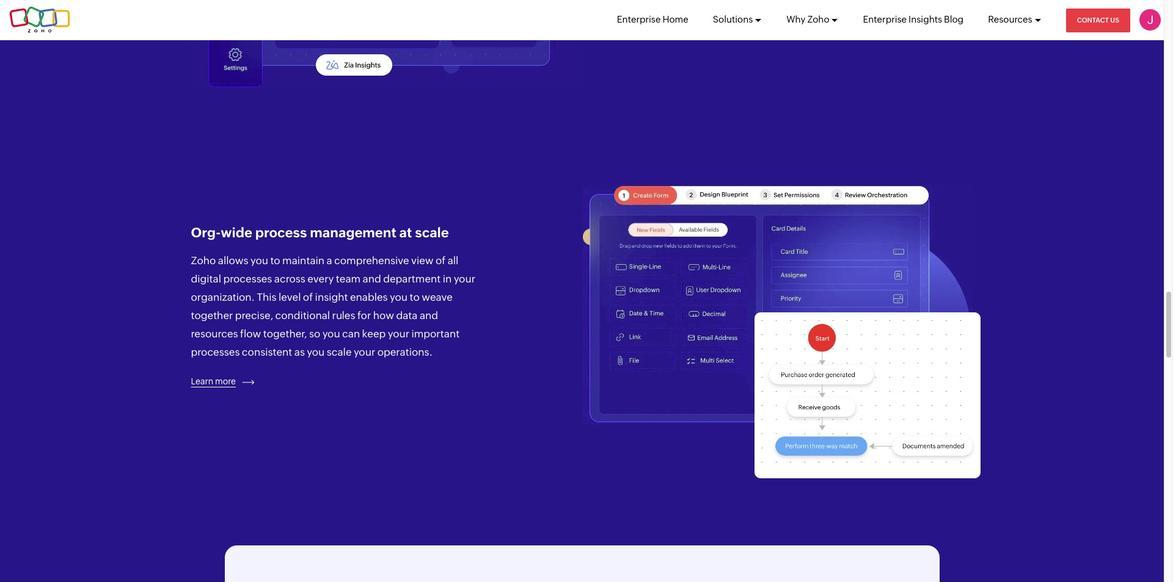 Task type: describe. For each thing, give the bounding box(es) containing it.
contact us
[[1077, 16, 1119, 24]]

together
[[191, 310, 233, 322]]

every
[[307, 273, 334, 285]]

0 horizontal spatial and
[[363, 273, 381, 285]]

learn for leftmost learn more link
[[191, 377, 213, 387]]

enterprise insights blog link
[[863, 0, 964, 39]]

you right so
[[322, 328, 340, 340]]

contact
[[1077, 16, 1109, 24]]

why zoho
[[787, 14, 829, 24]]

1 horizontal spatial scale
[[415, 226, 449, 241]]

precise,
[[235, 310, 273, 322]]

1 horizontal spatial your
[[388, 328, 409, 340]]

1 vertical spatial to
[[410, 291, 420, 304]]

0 horizontal spatial learn more link
[[191, 377, 254, 387]]

level
[[279, 291, 301, 304]]

allows
[[218, 255, 248, 267]]

blog
[[944, 14, 964, 24]]

keep
[[362, 328, 386, 340]]

you right allows
[[250, 255, 268, 267]]

0 horizontal spatial to
[[270, 255, 280, 267]]

how
[[373, 310, 394, 322]]

0 horizontal spatial more
[[215, 377, 236, 387]]

enterprise home link
[[617, 0, 688, 39]]

scale inside zoho allows you to maintain a comprehensive view of all digital processes across every team and department in your organization. this level of insight enables you to weave together precise, conditional rules for how data and resources flow together, so you can keep your important processes consistent as you scale your operations.
[[327, 346, 352, 359]]

zoho inside zoho allows you to maintain a comprehensive view of all digital processes across every team and department in your organization. this level of insight enables you to weave together precise, conditional rules for how data and resources flow together, so you can keep your important processes consistent as you scale your operations.
[[191, 255, 216, 267]]

learn for learn more link to the top
[[677, 20, 699, 30]]

as
[[294, 346, 305, 359]]

0 vertical spatial of
[[436, 255, 446, 267]]

why
[[787, 14, 805, 24]]

all
[[448, 255, 458, 267]]

us
[[1110, 16, 1119, 24]]

view
[[411, 255, 434, 267]]

0 vertical spatial processes
[[223, 273, 272, 285]]

this
[[257, 291, 276, 304]]

for
[[357, 310, 371, 322]]

2 horizontal spatial your
[[454, 273, 475, 285]]

can
[[342, 328, 360, 340]]

1 vertical spatial processes
[[191, 346, 240, 359]]

enterprise home
[[617, 14, 688, 24]]

insight
[[315, 291, 348, 304]]

software screen2 image
[[191, 0, 582, 88]]

comprehensive
[[334, 255, 409, 267]]

0 vertical spatial more
[[701, 20, 722, 30]]

solutions
[[713, 14, 753, 24]]

1 vertical spatial of
[[303, 291, 313, 304]]



Task type: locate. For each thing, give the bounding box(es) containing it.
0 vertical spatial your
[[454, 273, 475, 285]]

of right level on the left of the page
[[303, 291, 313, 304]]

you right the as
[[307, 346, 325, 359]]

1 vertical spatial more
[[215, 377, 236, 387]]

contact us link
[[1066, 9, 1130, 32]]

1 vertical spatial your
[[388, 328, 409, 340]]

to
[[270, 255, 280, 267], [410, 291, 420, 304]]

team
[[336, 273, 361, 285]]

more down resources
[[215, 377, 236, 387]]

digital
[[191, 273, 221, 285]]

zoho allows you to maintain a comprehensive view of all digital processes across every team and department in your organization. this level of insight enables you to weave together precise, conditional rules for how data and resources flow together, so you can keep your important processes consistent as you scale your operations.
[[191, 255, 475, 359]]

1 vertical spatial zoho
[[191, 255, 216, 267]]

1 horizontal spatial of
[[436, 255, 446, 267]]

enterprise
[[617, 14, 661, 24], [863, 14, 907, 24]]

1 vertical spatial and
[[420, 310, 438, 322]]

0 vertical spatial scale
[[415, 226, 449, 241]]

management
[[310, 226, 396, 241]]

1 horizontal spatial learn more
[[677, 20, 722, 30]]

0 horizontal spatial zoho
[[191, 255, 216, 267]]

zoho up digital
[[191, 255, 216, 267]]

org-wide process management at scale
[[191, 226, 449, 241]]

more right home
[[701, 20, 722, 30]]

2 enterprise from the left
[[863, 14, 907, 24]]

0 vertical spatial zoho
[[807, 14, 829, 24]]

and down comprehensive
[[363, 273, 381, 285]]

scale down 'can' at the left bottom
[[327, 346, 352, 359]]

0 horizontal spatial enterprise
[[617, 14, 661, 24]]

more
[[701, 20, 722, 30], [215, 377, 236, 387]]

zoho enterprise logo image
[[9, 6, 70, 33]]

your
[[454, 273, 475, 285], [388, 328, 409, 340], [354, 346, 375, 359]]

wide
[[221, 226, 252, 241]]

in
[[443, 273, 452, 285]]

2 vertical spatial your
[[354, 346, 375, 359]]

to up across
[[270, 255, 280, 267]]

of
[[436, 255, 446, 267], [303, 291, 313, 304]]

1 horizontal spatial and
[[420, 310, 438, 322]]

enterprise insights blog
[[863, 14, 964, 24]]

0 horizontal spatial your
[[354, 346, 375, 359]]

0 vertical spatial learn
[[677, 20, 699, 30]]

0 vertical spatial learn more link
[[677, 20, 740, 30]]

1 horizontal spatial enterprise
[[863, 14, 907, 24]]

learn
[[677, 20, 699, 30], [191, 377, 213, 387]]

to down department
[[410, 291, 420, 304]]

and up the important
[[420, 310, 438, 322]]

org-
[[191, 226, 221, 241]]

1 vertical spatial learn more link
[[191, 377, 254, 387]]

scale right the 'at'
[[415, 226, 449, 241]]

at
[[399, 226, 412, 241]]

you up the data
[[390, 291, 408, 304]]

across
[[274, 273, 305, 285]]

1 vertical spatial scale
[[327, 346, 352, 359]]

0 horizontal spatial of
[[303, 291, 313, 304]]

processes
[[223, 273, 272, 285], [191, 346, 240, 359]]

home
[[663, 14, 688, 24]]

so
[[309, 328, 320, 340]]

department
[[383, 273, 441, 285]]

learn down resources
[[191, 377, 213, 387]]

resources
[[988, 14, 1032, 24]]

your right in
[[454, 273, 475, 285]]

0 vertical spatial to
[[270, 255, 280, 267]]

1 horizontal spatial learn more link
[[677, 20, 740, 30]]

rules
[[332, 310, 355, 322]]

learn more
[[677, 20, 722, 30], [191, 377, 236, 387]]

1 vertical spatial learn
[[191, 377, 213, 387]]

learn left solutions
[[677, 20, 699, 30]]

a
[[327, 255, 332, 267]]

0 horizontal spatial learn
[[191, 377, 213, 387]]

processes down resources
[[191, 346, 240, 359]]

enterprise left home
[[617, 14, 661, 24]]

your up operations.
[[388, 328, 409, 340]]

weave
[[422, 291, 453, 304]]

enables
[[350, 291, 388, 304]]

data
[[396, 310, 418, 322]]

important
[[411, 328, 460, 340]]

james peterson image
[[1139, 9, 1161, 31]]

1 vertical spatial learn more
[[191, 377, 236, 387]]

flow
[[240, 328, 261, 340]]

1 horizontal spatial learn
[[677, 20, 699, 30]]

1 horizontal spatial more
[[701, 20, 722, 30]]

zoho
[[807, 14, 829, 24], [191, 255, 216, 267]]

your down "keep"
[[354, 346, 375, 359]]

and
[[363, 273, 381, 285], [420, 310, 438, 322]]

custom solution image
[[755, 313, 981, 479]]

0 vertical spatial and
[[363, 273, 381, 285]]

together,
[[263, 328, 307, 340]]

enterprise for enterprise insights blog
[[863, 14, 907, 24]]

scale
[[415, 226, 449, 241], [327, 346, 352, 359]]

maintain
[[282, 255, 324, 267]]

of left all
[[436, 255, 446, 267]]

process
[[255, 226, 307, 241]]

enterprise for enterprise home
[[617, 14, 661, 24]]

learn more link
[[677, 20, 740, 30], [191, 377, 254, 387]]

0 horizontal spatial learn more
[[191, 377, 236, 387]]

0 vertical spatial learn more
[[677, 20, 722, 30]]

0 horizontal spatial scale
[[327, 346, 352, 359]]

resources
[[191, 328, 238, 340]]

zoho right why
[[807, 14, 829, 24]]

operations.
[[377, 346, 433, 359]]

you
[[250, 255, 268, 267], [390, 291, 408, 304], [322, 328, 340, 340], [307, 346, 325, 359]]

processes down allows
[[223, 273, 272, 285]]

1 horizontal spatial zoho
[[807, 14, 829, 24]]

1 horizontal spatial to
[[410, 291, 420, 304]]

organization.
[[191, 291, 255, 304]]

enterprise left insights
[[863, 14, 907, 24]]

zia insights image
[[316, 55, 392, 76]]

1 enterprise from the left
[[617, 14, 661, 24]]

software screen3 image
[[582, 184, 973, 425]]

consistent
[[242, 346, 292, 359]]

conditional
[[275, 310, 330, 322]]

insights
[[909, 14, 942, 24]]



Task type: vqa. For each thing, say whether or not it's contained in the screenshot.
the topmost of
yes



